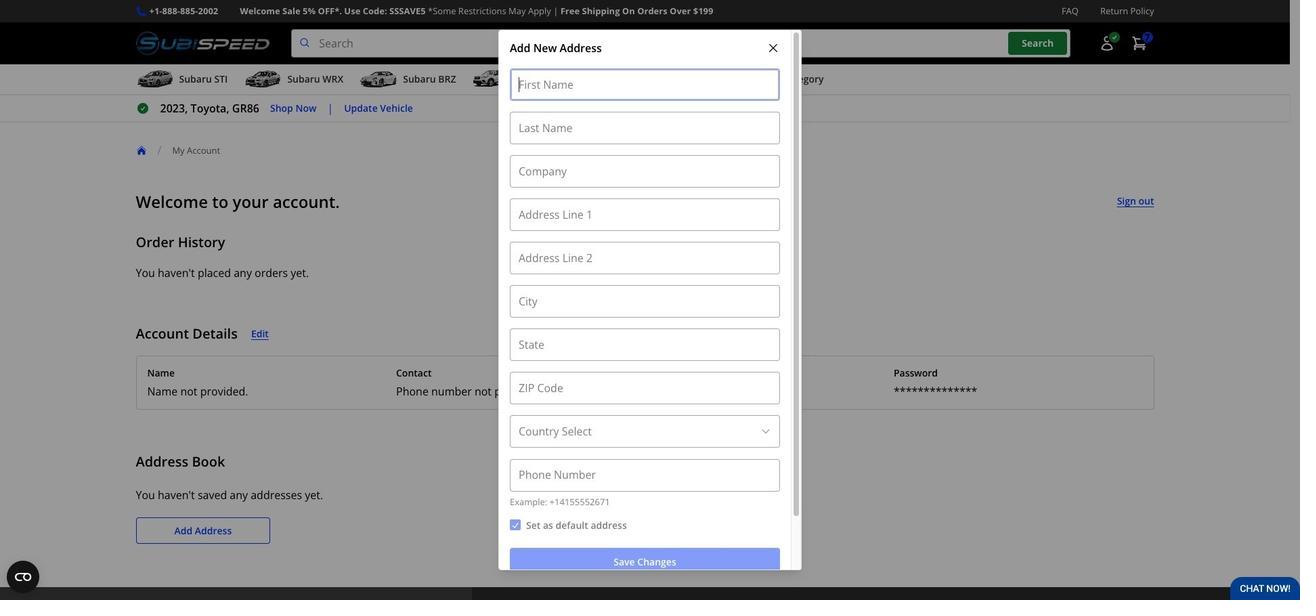 Task type: vqa. For each thing, say whether or not it's contained in the screenshot.
Country Select "Icon"
yes



Task type: locate. For each thing, give the bounding box(es) containing it.
None button
[[510, 520, 521, 531]]

Last Name text field
[[510, 112, 780, 144]]

country select image
[[761, 426, 771, 437]]

close popup image
[[767, 42, 780, 55]]

State text field
[[510, 329, 780, 361]]

Country Select button
[[510, 415, 780, 448]]

open widget image
[[7, 561, 39, 593]]

Phone field
[[510, 459, 780, 492]]

Zip text field
[[510, 372, 780, 405]]



Task type: describe. For each thing, give the bounding box(es) containing it.
search input field
[[291, 29, 1071, 58]]

First name text field
[[510, 69, 780, 101]]

City text field
[[510, 285, 780, 318]]

Company text field
[[510, 155, 780, 188]]

Address Line 1 text field
[[510, 199, 780, 231]]

Address Line 2 text field
[[510, 242, 780, 275]]



